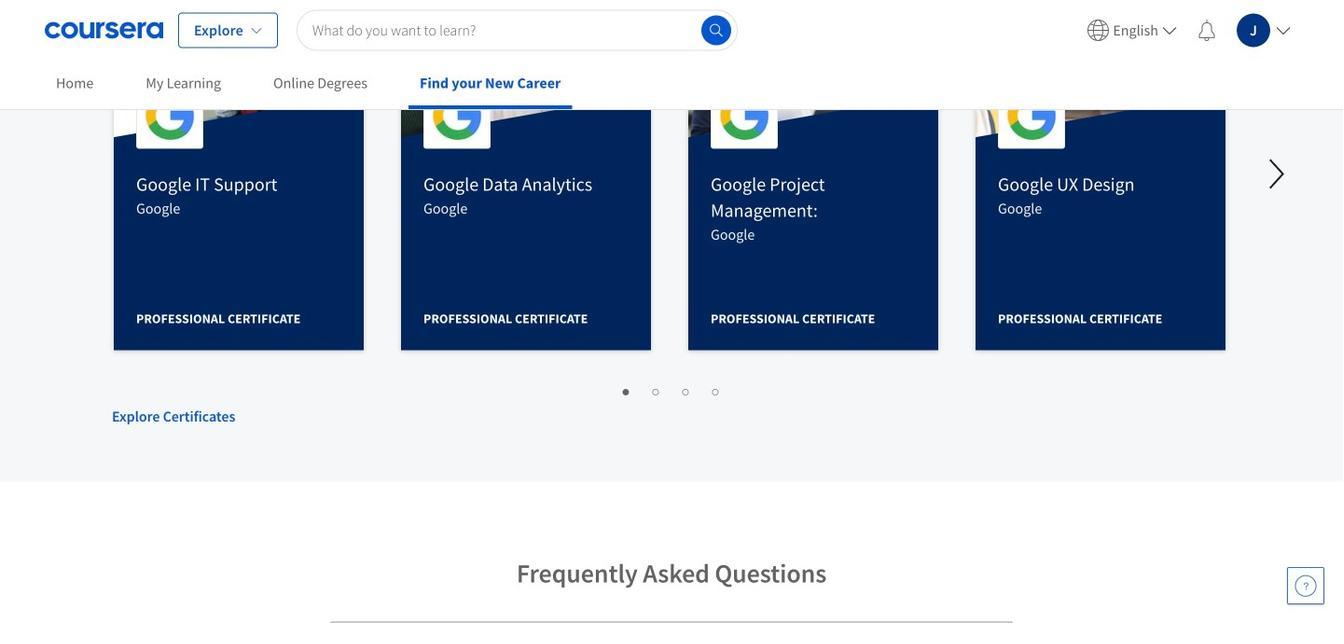 Task type: locate. For each thing, give the bounding box(es) containing it.
list
[[112, 379, 1231, 402]]

next slide image
[[1255, 152, 1300, 196]]

slides group
[[103, 0, 1343, 495]]

What do you want to learn? text field
[[297, 10, 738, 51]]

None search field
[[297, 10, 738, 51]]



Task type: vqa. For each thing, say whether or not it's contained in the screenshot.
me
no



Task type: describe. For each thing, give the bounding box(es) containing it.
coursera image
[[45, 15, 163, 45]]

help center image
[[1295, 575, 1317, 597]]



